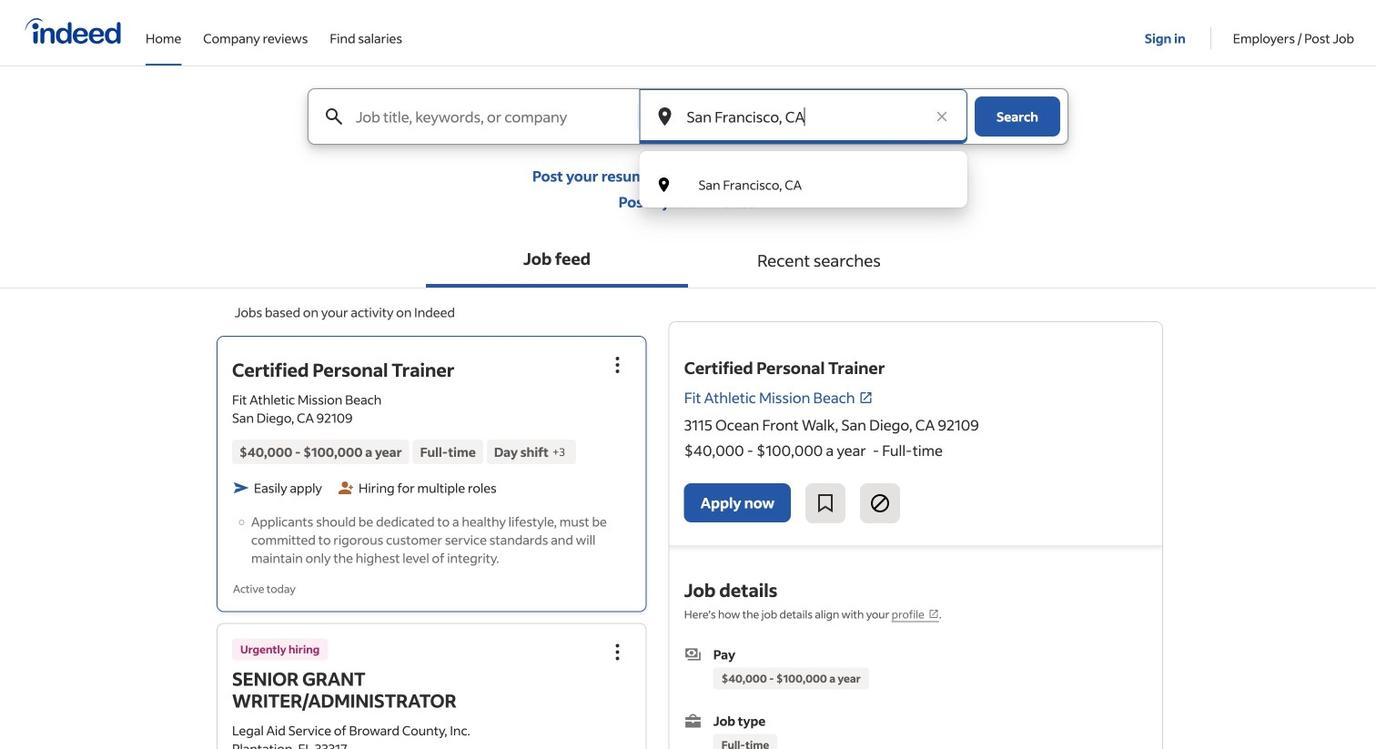 Task type: describe. For each thing, give the bounding box(es) containing it.
job preferences (opens in a new window) image
[[929, 609, 940, 620]]

job actions for certified personal trainer is collapsed image
[[607, 354, 629, 376]]

clear location input image
[[933, 107, 952, 126]]

save this job image
[[815, 493, 837, 515]]

job actions for senior grant writer/administrator is collapsed image
[[607, 642, 629, 663]]

Edit location text field
[[683, 89, 924, 144]]



Task type: vqa. For each thing, say whether or not it's contained in the screenshot.
search field
yes



Task type: locate. For each thing, give the bounding box(es) containing it.
tab list
[[0, 233, 1377, 289]]

None search field
[[293, 88, 1084, 208]]

not interested image
[[870, 493, 892, 515]]

search: Job title, keywords, or company text field
[[352, 89, 637, 144]]

main content
[[0, 88, 1377, 749]]

fit athletic mission beach (opens in a new tab) image
[[859, 391, 874, 405]]



